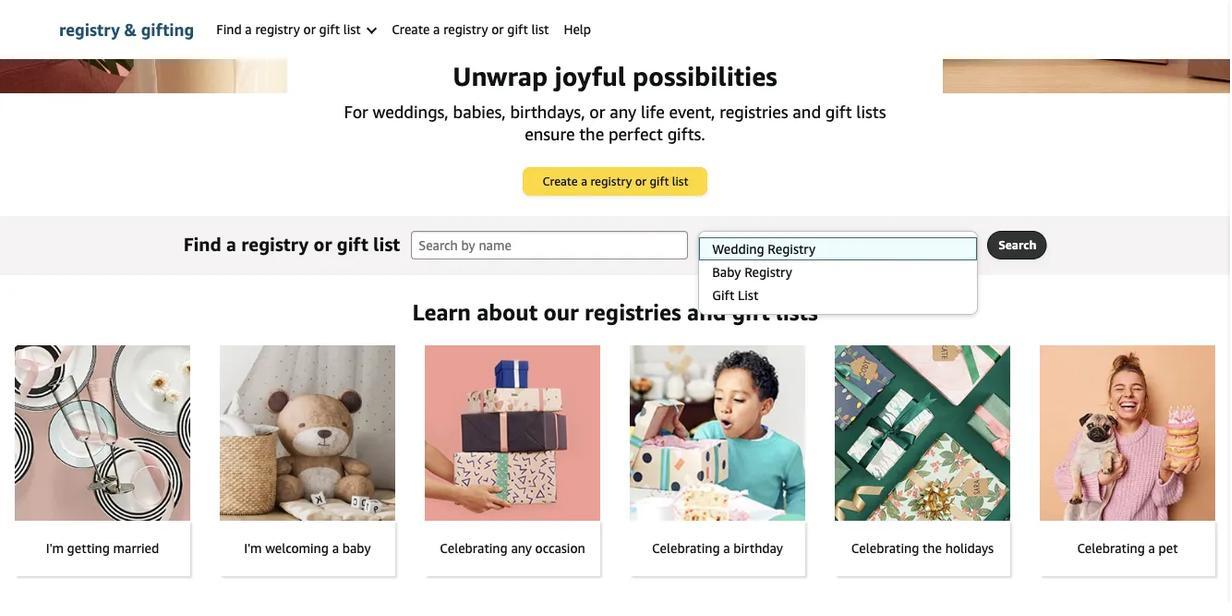 Task type: describe. For each thing, give the bounding box(es) containing it.
babies,
[[453, 102, 506, 122]]

any inside celebrating any occasion link
[[511, 541, 532, 556]]

i'm getting married
[[46, 541, 159, 556]]

a pair of champagne flutes on top of plates with ribbon image
[[15, 346, 190, 521]]

unwrap joyful possibilities
[[453, 61, 778, 92]]

married
[[113, 541, 159, 556]]

celebrating the holidays link
[[835, 346, 1011, 577]]

1 horizontal spatial create
[[543, 174, 578, 188]]

celebrating for celebrating a pet
[[1078, 541, 1146, 556]]

search for search
[[999, 238, 1037, 252]]

1 vertical spatial lists
[[776, 299, 818, 326]]

a hand holding a stack of wraped gifts image
[[425, 346, 601, 521]]

0 vertical spatial find a registry or gift list
[[216, 22, 364, 37]]

learn
[[412, 299, 471, 326]]

wrapped holiday gifts with name tags image
[[835, 346, 1011, 521]]

celebrating any occasion
[[440, 541, 586, 556]]

Search by name text field
[[411, 231, 689, 260]]

celebrating for celebrating the holidays
[[852, 541, 920, 556]]

wedding registry option
[[699, 237, 978, 261]]

dropdown image
[[959, 241, 969, 249]]

i'm for i'm getting married
[[46, 541, 64, 556]]

0 vertical spatial create a registry or gift list link
[[385, 0, 557, 59]]

Search submit
[[989, 232, 1046, 259]]

a child opening a birthday present image
[[630, 346, 806, 521]]

list
[[738, 288, 759, 303]]

baby
[[713, 265, 741, 280]]

gift list link
[[700, 284, 978, 307]]

celebrating a pet
[[1078, 541, 1179, 556]]

celebrating any occasion link
[[425, 346, 601, 577]]

by
[[750, 238, 764, 252]]

1 vertical spatial find a registry or gift list
[[184, 233, 400, 255]]

event,
[[669, 102, 716, 122]]

gifting
[[141, 19, 194, 39]]

our
[[544, 299, 579, 326]]

0 horizontal spatial and
[[688, 299, 727, 326]]

help link
[[557, 0, 599, 59]]

0 vertical spatial find
[[216, 22, 242, 37]]

1 vertical spatial create a registry or gift list link
[[524, 168, 707, 195]]

birthday
[[734, 541, 783, 556]]

welcoming
[[265, 541, 329, 556]]

ensure
[[525, 124, 575, 144]]

i'm welcoming a baby link
[[220, 346, 395, 577]]

celebrating a birthday link
[[630, 346, 806, 577]]

lists inside for weddings, babies, birthdays, or any life event, registries and gift lists ensure the perfect gifts.
[[857, 102, 887, 122]]

i'm welcoming a baby
[[244, 541, 371, 556]]

baby nursery with crib and teddy bear image
[[220, 346, 395, 521]]

1 vertical spatial find
[[184, 233, 222, 255]]

wedding registry link
[[700, 237, 978, 261]]

celebrating a birthday
[[652, 541, 783, 556]]



Task type: vqa. For each thing, say whether or not it's contained in the screenshot.
Brown
no



Task type: locate. For each thing, give the bounding box(es) containing it.
find
[[216, 22, 242, 37], [184, 233, 222, 255]]

i'm for i'm welcoming a baby
[[244, 541, 262, 556]]

create a registry or gift list up unwrap
[[392, 22, 549, 37]]

registry & gifting link
[[59, 0, 194, 59]]

&
[[124, 19, 137, 39]]

holidays
[[946, 541, 994, 556]]

the left "holidays"
[[923, 541, 942, 556]]

celebrating left occasion
[[440, 541, 508, 556]]

1 horizontal spatial search
[[999, 238, 1037, 252]]

birthdays,
[[510, 102, 585, 122]]

or inside for weddings, babies, birthdays, or any life event, registries and gift lists ensure the perfect gifts.
[[590, 102, 606, 122]]

i'm left getting
[[46, 541, 64, 556]]

joyful
[[555, 61, 626, 92]]

1 horizontal spatial and
[[793, 102, 821, 122]]

registries right the our
[[585, 299, 682, 326]]

celebrating left birthday
[[652, 541, 720, 556]]

find a registry or gift list
[[216, 22, 364, 37], [184, 233, 400, 255]]

unwrap
[[453, 61, 548, 92]]

life
[[641, 102, 665, 122]]

any left occasion
[[511, 541, 532, 556]]

0 vertical spatial registry
[[768, 242, 816, 257]]

gifts.
[[668, 124, 706, 144]]

1 horizontal spatial registries
[[720, 102, 789, 122]]

possibilities
[[633, 61, 778, 92]]

learn about our registries and gift lists
[[412, 299, 818, 326]]

i'm left the welcoming
[[244, 541, 262, 556]]

create up weddings,
[[392, 22, 430, 37]]

1 vertical spatial the
[[923, 541, 942, 556]]

0 vertical spatial registries
[[720, 102, 789, 122]]

create a registry or gift list link
[[385, 0, 557, 59], [524, 168, 707, 195]]

gift
[[713, 288, 735, 303]]

celebrating for celebrating any occasion
[[440, 541, 508, 556]]

2 search from the left
[[999, 238, 1037, 252]]

weddings,
[[373, 102, 449, 122]]

1 celebrating from the left
[[440, 541, 508, 556]]

1 horizontal spatial lists
[[857, 102, 887, 122]]

1 vertical spatial any
[[511, 541, 532, 556]]

0 vertical spatial create
[[392, 22, 430, 37]]

search by
[[711, 238, 764, 252]]

0 horizontal spatial create
[[392, 22, 430, 37]]

0 vertical spatial and
[[793, 102, 821, 122]]

1 vertical spatial and
[[688, 299, 727, 326]]

registry
[[59, 19, 120, 39], [255, 22, 300, 37], [444, 22, 488, 37], [591, 174, 632, 188], [241, 233, 309, 255]]

help
[[564, 22, 591, 37]]

0 vertical spatial create a registry or gift list
[[392, 22, 549, 37]]

pet parent with dog and dessert image
[[1040, 346, 1216, 521]]

for weddings, babies, birthdays, or any life event, registries and gift lists ensure the perfect gifts.
[[344, 102, 887, 144]]

gift inside find a registry or gift list link
[[319, 22, 340, 37]]

1 search from the left
[[711, 238, 747, 252]]

celebrating for celebrating a birthday
[[652, 541, 720, 556]]

0 horizontal spatial search
[[711, 238, 747, 252]]

or
[[304, 22, 316, 37], [492, 22, 504, 37], [590, 102, 606, 122], [635, 174, 647, 188], [314, 233, 332, 255]]

list box containing wedding registry
[[699, 237, 978, 307]]

celebrating
[[440, 541, 508, 556], [652, 541, 720, 556], [852, 541, 920, 556], [1078, 541, 1146, 556]]

registry right by
[[768, 242, 816, 257]]

celebrating left "holidays"
[[852, 541, 920, 556]]

list
[[343, 22, 361, 37], [532, 22, 549, 37], [673, 174, 689, 188], [373, 233, 400, 255]]

i'm inside i'm welcoming a baby link
[[244, 541, 262, 556]]

registry
[[768, 242, 816, 257], [745, 265, 793, 280]]

registries down possibilities on the right of page
[[720, 102, 789, 122]]

1 vertical spatial registry
[[745, 265, 793, 280]]

1 horizontal spatial any
[[610, 102, 637, 122]]

1 vertical spatial registries
[[585, 299, 682, 326]]

3 celebrating from the left
[[852, 541, 920, 556]]

0 horizontal spatial any
[[511, 541, 532, 556]]

gift
[[319, 22, 340, 37], [508, 22, 528, 37], [826, 102, 853, 122], [650, 174, 669, 188], [337, 233, 369, 255], [733, 299, 770, 326]]

0 vertical spatial the
[[580, 124, 604, 144]]

any
[[610, 102, 637, 122], [511, 541, 532, 556]]

pet
[[1159, 541, 1179, 556]]

create down ensure
[[543, 174, 578, 188]]

search right dropdown icon
[[999, 238, 1037, 252]]

getting
[[67, 541, 110, 556]]

list box
[[699, 237, 978, 307]]

2 celebrating from the left
[[652, 541, 720, 556]]

registries
[[720, 102, 789, 122], [585, 299, 682, 326]]

the inside for weddings, babies, birthdays, or any life event, registries and gift lists ensure the perfect gifts.
[[580, 124, 604, 144]]

create
[[392, 22, 430, 37], [543, 174, 578, 188]]

for
[[344, 102, 369, 122]]

the inside celebrating the holidays link
[[923, 541, 942, 556]]

a
[[245, 22, 252, 37], [433, 22, 440, 37], [581, 174, 588, 188], [226, 233, 237, 255], [332, 541, 339, 556], [724, 541, 731, 556], [1149, 541, 1156, 556]]

occasion
[[536, 541, 586, 556]]

search
[[711, 238, 747, 252], [999, 238, 1037, 252]]

search up the baby
[[711, 238, 747, 252]]

find a registry or gift list link
[[209, 0, 385, 59]]

perfect
[[609, 124, 663, 144]]

0 horizontal spatial lists
[[776, 299, 818, 326]]

about
[[477, 299, 538, 326]]

i'm inside i'm getting married link
[[46, 541, 64, 556]]

registries inside for weddings, babies, birthdays, or any life event, registries and gift lists ensure the perfect gifts.
[[720, 102, 789, 122]]

registry & gifting
[[59, 19, 194, 39]]

and inside for weddings, babies, birthdays, or any life event, registries and gift lists ensure the perfect gifts.
[[793, 102, 821, 122]]

1 horizontal spatial i'm
[[244, 541, 262, 556]]

create a registry or gift list
[[392, 22, 549, 37], [543, 174, 689, 188]]

1 horizontal spatial the
[[923, 541, 942, 556]]

the
[[580, 124, 604, 144], [923, 541, 942, 556]]

any up perfect
[[610, 102, 637, 122]]

registry down by
[[745, 265, 793, 280]]

wedding registry baby registry gift list
[[713, 242, 816, 303]]

lists
[[857, 102, 887, 122], [776, 299, 818, 326]]

create a registry or gift list down perfect
[[543, 174, 689, 188]]

celebrating the holidays
[[852, 541, 994, 556]]

baby
[[343, 541, 371, 556]]

baby registry link
[[700, 261, 978, 284]]

1 vertical spatial create
[[543, 174, 578, 188]]

gift inside for weddings, babies, birthdays, or any life event, registries and gift lists ensure the perfect gifts.
[[826, 102, 853, 122]]

wedding
[[713, 242, 765, 257]]

0 horizontal spatial registries
[[585, 299, 682, 326]]

1 vertical spatial create a registry or gift list
[[543, 174, 689, 188]]

celebrating left pet
[[1078, 541, 1146, 556]]

0 vertical spatial lists
[[857, 102, 887, 122]]

i'm getting married link
[[15, 346, 190, 577]]

custom gift boxes and confetti image
[[0, 0, 1231, 93]]

search for search by
[[711, 238, 747, 252]]

any inside for weddings, babies, birthdays, or any life event, registries and gift lists ensure the perfect gifts.
[[610, 102, 637, 122]]

0 horizontal spatial i'm
[[46, 541, 64, 556]]

create a registry or gift list link up unwrap
[[385, 0, 557, 59]]

2 i'm from the left
[[244, 541, 262, 556]]

celebrating a pet link
[[1040, 346, 1216, 577]]

create a registry or gift list link down perfect
[[524, 168, 707, 195]]

4 celebrating from the left
[[1078, 541, 1146, 556]]

and
[[793, 102, 821, 122], [688, 299, 727, 326]]

0 vertical spatial any
[[610, 102, 637, 122]]

the right ensure
[[580, 124, 604, 144]]

i'm
[[46, 541, 64, 556], [244, 541, 262, 556]]

1 i'm from the left
[[46, 541, 64, 556]]

0 horizontal spatial the
[[580, 124, 604, 144]]



